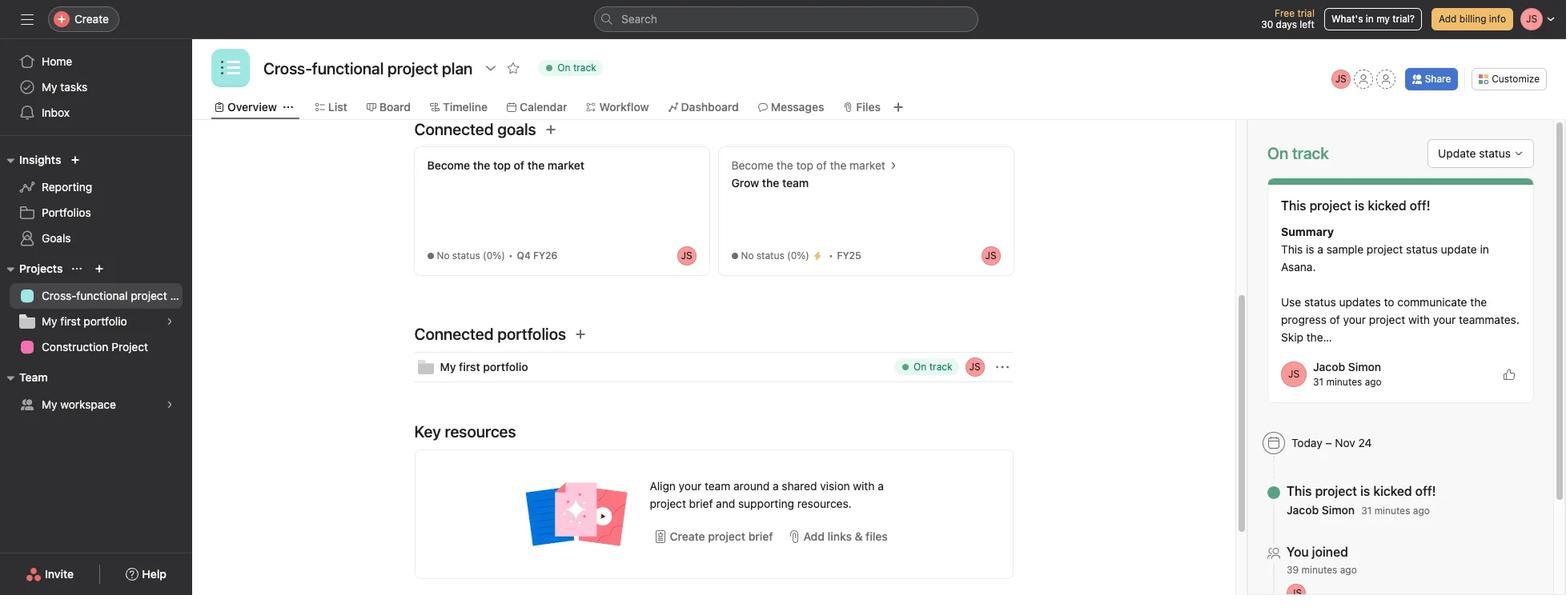 Task type: locate. For each thing, give the bounding box(es) containing it.
1 no from the left
[[437, 250, 450, 262]]

board link
[[367, 99, 411, 116]]

this project is kicked off! button
[[1287, 484, 1437, 500]]

0 horizontal spatial brief
[[689, 497, 713, 511]]

my down team
[[42, 398, 57, 412]]

2 become the top of the market from the left
[[732, 159, 886, 172]]

jacob up you
[[1287, 504, 1319, 517]]

portfolios link
[[10, 200, 183, 226]]

is left kicked off!
[[1355, 199, 1365, 213]]

ago down the joined
[[1341, 565, 1358, 577]]

• for • fy25
[[829, 250, 834, 262]]

0 horizontal spatial your
[[679, 480, 702, 493]]

your right align
[[679, 480, 702, 493]]

0 vertical spatial add
[[1439, 13, 1457, 25]]

project
[[1310, 199, 1352, 213], [1367, 243, 1404, 256], [131, 289, 167, 303], [1370, 313, 1406, 327], [1316, 485, 1358, 499], [650, 497, 686, 511], [708, 530, 746, 544]]

show options, current sort, top image
[[72, 264, 82, 274]]

my down cross-
[[42, 315, 57, 328]]

is for kicked
[[1361, 485, 1371, 499]]

0 vertical spatial jacob
[[1314, 360, 1346, 374]]

project down "and"
[[708, 530, 746, 544]]

on track
[[1268, 144, 1330, 163]]

the
[[473, 159, 491, 172], [528, 159, 545, 172], [777, 159, 794, 172], [830, 159, 847, 172], [762, 176, 780, 190], [1471, 296, 1488, 309]]

add to starred image
[[507, 62, 520, 74]]

project down to
[[1370, 313, 1406, 327]]

0 vertical spatial team
[[783, 176, 809, 190]]

in inside this is a sample project status update in asana.
[[1481, 243, 1490, 256]]

1 vertical spatial this
[[1282, 243, 1304, 256]]

jacob simon link
[[1314, 360, 1382, 374], [1287, 504, 1356, 517]]

help button
[[116, 561, 177, 590]]

• left fy25
[[829, 250, 834, 262]]

my first portfolio link
[[10, 309, 183, 335]]

1 vertical spatial on track
[[914, 361, 953, 373]]

minutes down the kicked
[[1375, 505, 1411, 517]]

0 horizontal spatial first
[[60, 315, 81, 328]]

1 horizontal spatial of
[[817, 159, 827, 172]]

portfolio down connected portfolios
[[483, 360, 528, 374]]

•
[[509, 250, 513, 262], [829, 250, 834, 262]]

connected goals
[[415, 120, 536, 139]]

add left billing
[[1439, 13, 1457, 25]]

• for • q4 fy26
[[509, 250, 513, 262]]

info
[[1490, 13, 1507, 25]]

project
[[112, 340, 148, 354]]

0 horizontal spatial js button
[[966, 358, 985, 377]]

become
[[427, 159, 470, 172], [732, 159, 774, 172]]

no status (0%) left • fy25
[[741, 250, 810, 262]]

0 horizontal spatial with
[[853, 480, 875, 493]]

0 vertical spatial first
[[60, 315, 81, 328]]

this up asana.
[[1282, 243, 1304, 256]]

a up supporting
[[773, 480, 779, 493]]

1 become from the left
[[427, 159, 470, 172]]

minutes inside 'you joined 39 minutes ago'
[[1302, 565, 1338, 577]]

show options image
[[485, 62, 498, 74]]

status left update
[[1407, 243, 1439, 256]]

0 horizontal spatial market
[[548, 159, 585, 172]]

become up the grow at the left of page
[[732, 159, 774, 172]]

the down files link
[[830, 159, 847, 172]]

1 horizontal spatial team
[[783, 176, 809, 190]]

0 vertical spatial on track
[[558, 62, 597, 74]]

this for this is a sample project status update in asana.
[[1282, 243, 1304, 256]]

construction project link
[[10, 335, 183, 360]]

1 horizontal spatial market
[[850, 159, 886, 172]]

your down communicate
[[1434, 313, 1457, 327]]

0 horizontal spatial ago
[[1341, 565, 1358, 577]]

0 horizontal spatial become the top of the market
[[427, 159, 585, 172]]

1 horizontal spatial (0%)
[[787, 250, 810, 262]]

0 horizontal spatial no status (0%)
[[437, 250, 505, 262]]

create inside create popup button
[[74, 12, 109, 26]]

is down summary
[[1307, 243, 1315, 256]]

kicked
[[1374, 485, 1413, 499]]

is for kicked off!
[[1355, 199, 1365, 213]]

add billing info
[[1439, 13, 1507, 25]]

0 horizontal spatial portfolio
[[84, 315, 127, 328]]

become down connected goals on the left of the page
[[427, 159, 470, 172]]

add for add billing info
[[1439, 13, 1457, 25]]

0 vertical spatial simon
[[1349, 360, 1382, 374]]

brief
[[689, 497, 713, 511], [749, 530, 773, 544]]

1 horizontal spatial your
[[1344, 313, 1367, 327]]

0 horizontal spatial my first portfolio
[[42, 315, 127, 328]]

is left the kicked
[[1361, 485, 1371, 499]]

become the top of the market down connected goals on the left of the page
[[427, 159, 585, 172]]

home
[[42, 54, 72, 68]]

portfolio inside projects element
[[84, 315, 127, 328]]

team button
[[0, 368, 48, 388]]

0 vertical spatial with
[[1409, 313, 1431, 327]]

24
[[1359, 437, 1373, 450]]

minutes inside jacob simon 31 minutes ago
[[1327, 376, 1363, 389]]

0 vertical spatial on
[[558, 62, 571, 74]]

0 vertical spatial 31
[[1314, 376, 1324, 389]]

1 horizontal spatial top
[[797, 159, 814, 172]]

top up grow the team
[[797, 159, 814, 172]]

of
[[514, 159, 525, 172], [817, 159, 827, 172], [1330, 313, 1341, 327]]

ago inside jacob simon 31 minutes ago
[[1366, 376, 1382, 389]]

1 horizontal spatial add
[[1439, 13, 1457, 25]]

inbox
[[42, 106, 70, 119]]

on track up calendar
[[558, 62, 597, 74]]

0 horizontal spatial become
[[427, 159, 470, 172]]

0 horizontal spatial on
[[558, 62, 571, 74]]

today
[[1292, 437, 1323, 450]]

align
[[650, 480, 676, 493]]

0 horizontal spatial create
[[74, 12, 109, 26]]

1 horizontal spatial brief
[[749, 530, 773, 544]]

first
[[60, 315, 81, 328], [459, 360, 480, 374]]

brief down supporting
[[749, 530, 773, 544]]

0 vertical spatial in
[[1366, 13, 1374, 25]]

timeline
[[443, 100, 488, 114]]

1 vertical spatial simon
[[1322, 504, 1356, 517]]

project left plan
[[131, 289, 167, 303]]

search
[[622, 12, 658, 26]]

1 vertical spatial jacob simon link
[[1287, 504, 1356, 517]]

with down communicate
[[1409, 313, 1431, 327]]

the down 'add goal' icon
[[528, 159, 545, 172]]

1 vertical spatial track
[[930, 361, 953, 373]]

js inside latest status update element
[[1289, 368, 1300, 380]]

goals
[[42, 232, 71, 245]]

minutes for joined
[[1302, 565, 1338, 577]]

1 vertical spatial ago
[[1414, 505, 1431, 517]]

js button down what's in the right top of the page
[[1332, 70, 1351, 89]]

ago for simon
[[1366, 376, 1382, 389]]

1 • from the left
[[509, 250, 513, 262]]

0 horizontal spatial in
[[1366, 13, 1374, 25]]

31
[[1314, 376, 1324, 389], [1362, 505, 1372, 517]]

1 (0%) from the left
[[483, 250, 505, 262]]

q4 fy26 button
[[513, 248, 578, 264]]

add links & files button
[[784, 523, 892, 552]]

add inside dropdown button
[[804, 530, 825, 544]]

this down the today
[[1287, 485, 1313, 499]]

1 horizontal spatial ago
[[1366, 376, 1382, 389]]

1 vertical spatial add
[[804, 530, 825, 544]]

trial?
[[1393, 13, 1415, 25]]

team down the become the top of the market link
[[783, 176, 809, 190]]

use status updates to communicate the progress of your project with your teammates. skip the…
[[1282, 296, 1523, 344]]

ago
[[1366, 376, 1382, 389], [1414, 505, 1431, 517], [1341, 565, 1358, 577]]

jacob simon link inside latest status update element
[[1314, 360, 1382, 374]]

2 • from the left
[[829, 250, 834, 262]]

project inside button
[[708, 530, 746, 544]]

1 horizontal spatial no status (0%)
[[741, 250, 810, 262]]

0 vertical spatial track
[[573, 62, 597, 74]]

on track left actions icon
[[914, 361, 953, 373]]

today – nov 24
[[1292, 437, 1373, 450]]

brief left "and"
[[689, 497, 713, 511]]

customize
[[1493, 73, 1540, 85]]

1 vertical spatial on
[[914, 361, 927, 373]]

1 horizontal spatial 31
[[1362, 505, 1372, 517]]

2 horizontal spatial a
[[1318, 243, 1324, 256]]

add left links
[[804, 530, 825, 544]]

0 vertical spatial this
[[1282, 199, 1307, 213]]

a
[[1318, 243, 1324, 256], [773, 480, 779, 493], [878, 480, 884, 493]]

1 vertical spatial first
[[459, 360, 480, 374]]

2 top from the left
[[797, 159, 814, 172]]

list link
[[315, 99, 348, 116]]

create project brief
[[670, 530, 773, 544]]

off!
[[1416, 485, 1437, 499]]

simon down 'use status updates to communicate the progress of your project with your teammates. skip the…'
[[1349, 360, 1382, 374]]

connected portfolios
[[415, 325, 566, 344]]

you joined button
[[1287, 545, 1358, 561]]

projects
[[19, 262, 63, 276]]

js button left actions icon
[[966, 358, 985, 377]]

1 horizontal spatial my first portfolio
[[440, 360, 528, 374]]

calendar
[[520, 100, 568, 114]]

2 vertical spatial is
[[1361, 485, 1371, 499]]

track up workflow link
[[573, 62, 597, 74]]

new image
[[71, 155, 80, 165]]

project down the today – nov 24
[[1316, 485, 1358, 499]]

my inside "teams" element
[[42, 398, 57, 412]]

1 vertical spatial create
[[670, 530, 705, 544]]

create for create project brief
[[670, 530, 705, 544]]

None text field
[[260, 54, 477, 83]]

project right sample
[[1367, 243, 1404, 256]]

2 horizontal spatial ago
[[1414, 505, 1431, 517]]

with inside align your team around a shared vision with a project brief and supporting resources.
[[853, 480, 875, 493]]

no status (0%) left q4
[[437, 250, 505, 262]]

project inside this project is kicked off! jacob simon 31 minutes ago
[[1316, 485, 1358, 499]]

tasks
[[60, 80, 88, 94]]

create up home link
[[74, 12, 109, 26]]

1 horizontal spatial on track
[[914, 361, 953, 373]]

0 vertical spatial my first portfolio
[[42, 315, 127, 328]]

• left q4
[[509, 250, 513, 262]]

my inside projects element
[[42, 315, 57, 328]]

on track button
[[531, 57, 610, 79]]

with inside 'use status updates to communicate the progress of your project with your teammates. skip the…'
[[1409, 313, 1431, 327]]

market down files link
[[850, 159, 886, 172]]

a down summary
[[1318, 243, 1324, 256]]

my first portfolio up construction
[[42, 315, 127, 328]]

teams element
[[0, 364, 192, 421]]

0 vertical spatial create
[[74, 12, 109, 26]]

is inside this project is kicked off! jacob simon 31 minutes ago
[[1361, 485, 1371, 499]]

first up construction
[[60, 315, 81, 328]]

add billing info button
[[1432, 8, 1514, 30]]

of down connected goals on the left of the page
[[514, 159, 525, 172]]

1 horizontal spatial in
[[1481, 243, 1490, 256]]

add
[[1439, 13, 1457, 25], [804, 530, 825, 544]]

status inside 'use status updates to communicate the progress of your project with your teammates. skip the…'
[[1305, 296, 1337, 309]]

project inside 'use status updates to communicate the progress of your project with your teammates. skip the…'
[[1370, 313, 1406, 327]]

in right update
[[1481, 243, 1490, 256]]

0 horizontal spatial •
[[509, 250, 513, 262]]

team up "and"
[[705, 480, 731, 493]]

ago down off!
[[1414, 505, 1431, 517]]

in
[[1366, 13, 1374, 25], [1481, 243, 1490, 256]]

2 horizontal spatial your
[[1434, 313, 1457, 327]]

2 vertical spatial this
[[1287, 485, 1313, 499]]

workflow link
[[587, 99, 649, 116]]

dashboard link
[[669, 99, 739, 116]]

2 vertical spatial ago
[[1341, 565, 1358, 577]]

(0%) left • fy25
[[787, 250, 810, 262]]

become the top of the market up grow the team
[[732, 159, 886, 172]]

status right update on the top right
[[1480, 147, 1512, 160]]

jacob simon link up the you joined button
[[1287, 504, 1356, 517]]

create inside create project brief button
[[670, 530, 705, 544]]

1 vertical spatial team
[[705, 480, 731, 493]]

0 vertical spatial jacob simon link
[[1314, 360, 1382, 374]]

2 vertical spatial minutes
[[1302, 565, 1338, 577]]

grow the team
[[732, 176, 809, 190]]

of down messages
[[817, 159, 827, 172]]

with right the vision
[[853, 480, 875, 493]]

plan
[[170, 289, 192, 303]]

this
[[1282, 199, 1307, 213], [1282, 243, 1304, 256], [1287, 485, 1313, 499]]

1 horizontal spatial on
[[914, 361, 927, 373]]

add goal image
[[544, 123, 557, 136]]

1 vertical spatial minutes
[[1375, 505, 1411, 517]]

0 horizontal spatial track
[[573, 62, 597, 74]]

on
[[558, 62, 571, 74], [914, 361, 927, 373]]

the up grow the team
[[777, 159, 794, 172]]

ago inside 'you joined 39 minutes ago'
[[1341, 565, 1358, 577]]

1 vertical spatial portfolio
[[483, 360, 528, 374]]

project inside this is a sample project status update in asana.
[[1367, 243, 1404, 256]]

my inside 'global' 'element'
[[42, 80, 57, 94]]

ago up 24
[[1366, 376, 1382, 389]]

of up 'the…'
[[1330, 313, 1341, 327]]

jacob down 'the…'
[[1314, 360, 1346, 374]]

create down align
[[670, 530, 705, 544]]

0 horizontal spatial top
[[493, 159, 511, 172]]

the down connected goals on the left of the page
[[473, 159, 491, 172]]

1 horizontal spatial track
[[930, 361, 953, 373]]

portfolio down cross-functional project plan link
[[84, 315, 127, 328]]

status up progress
[[1305, 296, 1337, 309]]

0 horizontal spatial (0%)
[[483, 250, 505, 262]]

insights
[[19, 153, 61, 167]]

0 vertical spatial portfolio
[[84, 315, 127, 328]]

1 vertical spatial is
[[1307, 243, 1315, 256]]

top down connected goals on the left of the page
[[493, 159, 511, 172]]

first down connected portfolios
[[459, 360, 480, 374]]

board
[[380, 100, 411, 114]]

update
[[1442, 243, 1478, 256]]

this inside this is a sample project status update in asana.
[[1282, 243, 1304, 256]]

js
[[1336, 73, 1347, 85], [681, 250, 693, 262], [986, 250, 997, 262], [970, 361, 981, 373], [1289, 368, 1300, 380]]

1 horizontal spatial become
[[732, 159, 774, 172]]

in left my
[[1366, 13, 1374, 25]]

become the top of the market link
[[732, 157, 886, 175]]

create for create
[[74, 12, 109, 26]]

projects element
[[0, 255, 192, 364]]

the up teammates.
[[1471, 296, 1488, 309]]

simon down this project is kicked off! button
[[1322, 504, 1356, 517]]

0 vertical spatial minutes
[[1327, 376, 1363, 389]]

minutes down 'the…'
[[1327, 376, 1363, 389]]

2 horizontal spatial of
[[1330, 313, 1341, 327]]

my for my workspace link
[[42, 398, 57, 412]]

trial
[[1298, 7, 1315, 19]]

this up summary
[[1282, 199, 1307, 213]]

create button
[[48, 6, 119, 32]]

1 vertical spatial with
[[853, 480, 875, 493]]

a right the vision
[[878, 480, 884, 493]]

tab actions image
[[283, 103, 293, 112]]

track inside popup button
[[573, 62, 597, 74]]

0 horizontal spatial 31
[[1314, 376, 1324, 389]]

your
[[1344, 313, 1367, 327], [1434, 313, 1457, 327], [679, 480, 702, 493]]

track left actions icon
[[930, 361, 953, 373]]

0 horizontal spatial no
[[437, 250, 450, 262]]

1 vertical spatial js button
[[966, 358, 985, 377]]

jacob simon link down 'the…'
[[1314, 360, 1382, 374]]

0 horizontal spatial on track
[[558, 62, 597, 74]]

team inside align your team around a shared vision with a project brief and supporting resources.
[[705, 480, 731, 493]]

1 vertical spatial brief
[[749, 530, 773, 544]]

2 market from the left
[[850, 159, 886, 172]]

my left tasks
[[42, 80, 57, 94]]

1 vertical spatial jacob
[[1287, 504, 1319, 517]]

0 horizontal spatial add
[[804, 530, 825, 544]]

my
[[42, 80, 57, 94], [42, 315, 57, 328], [440, 360, 456, 374], [42, 398, 57, 412]]

my first portfolio down connected portfolios
[[440, 360, 528, 374]]

js button
[[1332, 70, 1351, 89], [966, 358, 985, 377]]

0 vertical spatial is
[[1355, 199, 1365, 213]]

1 top from the left
[[493, 159, 511, 172]]

project up summary
[[1310, 199, 1352, 213]]

free
[[1275, 7, 1295, 19]]

market inside the become the top of the market link
[[850, 159, 886, 172]]

0 vertical spatial ago
[[1366, 376, 1382, 389]]

insights button
[[0, 151, 61, 170]]

1 horizontal spatial no
[[741, 250, 754, 262]]

0 horizontal spatial team
[[705, 480, 731, 493]]

31 down 'the…'
[[1314, 376, 1324, 389]]

1 horizontal spatial •
[[829, 250, 834, 262]]

1 vertical spatial 31
[[1362, 505, 1372, 517]]

minutes down the you joined button
[[1302, 565, 1338, 577]]

and
[[716, 497, 736, 511]]

market down 'add goal' icon
[[548, 159, 585, 172]]

1 horizontal spatial js button
[[1332, 70, 1351, 89]]

kicked off!
[[1368, 199, 1431, 213]]

market
[[548, 159, 585, 172], [850, 159, 886, 172]]

jacob simon 31 minutes ago
[[1314, 360, 1382, 389]]

your down updates
[[1344, 313, 1367, 327]]

add inside button
[[1439, 13, 1457, 25]]

1 horizontal spatial with
[[1409, 313, 1431, 327]]

31 down this project is kicked off! button
[[1362, 505, 1372, 517]]

0 vertical spatial brief
[[689, 497, 713, 511]]

global element
[[0, 39, 192, 135]]

(0%) left q4
[[483, 250, 505, 262]]

project down align
[[650, 497, 686, 511]]

jacob
[[1314, 360, 1346, 374], [1287, 504, 1319, 517]]

1 horizontal spatial become the top of the market
[[732, 159, 886, 172]]



Task type: vqa. For each thing, say whether or not it's contained in the screenshot.
See details, Thought Zone (Brainstorm Space) image
no



Task type: describe. For each thing, give the bounding box(es) containing it.
fy25
[[838, 250, 862, 262]]

simon inside this project is kicked off! jacob simon 31 minutes ago
[[1322, 504, 1356, 517]]

summary
[[1282, 225, 1335, 239]]

0 likes. click to like this task image
[[1504, 368, 1516, 381]]

jacob inside this project is kicked off! jacob simon 31 minutes ago
[[1287, 504, 1319, 517]]

overview
[[227, 100, 277, 114]]

ago for joined
[[1341, 565, 1358, 577]]

first inside projects element
[[60, 315, 81, 328]]

use
[[1282, 296, 1302, 309]]

fy26
[[534, 250, 558, 262]]

• fy25
[[829, 250, 862, 262]]

your inside align your team around a shared vision with a project brief and supporting resources.
[[679, 480, 702, 493]]

in inside what's in my trial? button
[[1366, 13, 1374, 25]]

my for my tasks link on the top of page
[[42, 80, 57, 94]]

2 no status (0%) from the left
[[741, 250, 810, 262]]

resources.
[[798, 497, 852, 511]]

my
[[1377, 13, 1391, 25]]

1 horizontal spatial a
[[878, 480, 884, 493]]

add to portfolio image
[[574, 328, 587, 341]]

add links & files
[[804, 530, 888, 544]]

communicate
[[1398, 296, 1468, 309]]

to
[[1385, 296, 1395, 309]]

around
[[734, 480, 770, 493]]

brief inside align your team around a shared vision with a project brief and supporting resources.
[[689, 497, 713, 511]]

files
[[866, 530, 888, 544]]

39
[[1287, 565, 1299, 577]]

status left q4
[[452, 250, 480, 262]]

portfolios
[[42, 206, 91, 219]]

my for my first portfolio link
[[42, 315, 57, 328]]

links
[[828, 530, 852, 544]]

this for this project is kicked off!
[[1282, 199, 1307, 213]]

the…
[[1307, 331, 1333, 344]]

project inside align your team around a shared vision with a project brief and supporting resources.
[[650, 497, 686, 511]]

update status button
[[1428, 139, 1535, 168]]

–
[[1326, 437, 1333, 450]]

left
[[1300, 18, 1315, 30]]

team
[[19, 371, 48, 385]]

of inside 'use status updates to communicate the progress of your project with your teammates. skip the…'
[[1330, 313, 1341, 327]]

invite button
[[15, 561, 84, 590]]

supporting
[[739, 497, 795, 511]]

you
[[1287, 546, 1309, 560]]

the inside 'use status updates to communicate the progress of your project with your teammates. skip the…'
[[1471, 296, 1488, 309]]

minutes for simon
[[1327, 376, 1363, 389]]

31 inside this project is kicked off! jacob simon 31 minutes ago
[[1362, 505, 1372, 517]]

updates
[[1340, 296, 1382, 309]]

2 (0%) from the left
[[787, 250, 810, 262]]

functional
[[76, 289, 128, 303]]

1 no status (0%) from the left
[[437, 250, 505, 262]]

reporting
[[42, 180, 92, 194]]

projects button
[[0, 260, 63, 279]]

home link
[[10, 49, 183, 74]]

status down grow the team
[[757, 250, 785, 262]]

see details, my workspace image
[[165, 401, 175, 410]]

list
[[328, 100, 348, 114]]

days
[[1277, 18, 1298, 30]]

2 no from the left
[[741, 250, 754, 262]]

list image
[[221, 58, 240, 78]]

vision
[[820, 480, 850, 493]]

calendar link
[[507, 99, 568, 116]]

status inside dropdown button
[[1480, 147, 1512, 160]]

insights element
[[0, 146, 192, 255]]

hide sidebar image
[[21, 13, 34, 26]]

fy25 button
[[834, 248, 882, 264]]

asana.
[[1282, 260, 1317, 274]]

share
[[1426, 73, 1452, 85]]

1 horizontal spatial portfolio
[[483, 360, 528, 374]]

this inside this project is kicked off! jacob simon 31 minutes ago
[[1287, 485, 1313, 499]]

update status
[[1439, 147, 1512, 160]]

billing
[[1460, 13, 1487, 25]]

ago inside this project is kicked off! jacob simon 31 minutes ago
[[1414, 505, 1431, 517]]

31 inside jacob simon 31 minutes ago
[[1314, 376, 1324, 389]]

what's in my trial?
[[1332, 13, 1415, 25]]

my workspace
[[42, 398, 116, 412]]

free trial 30 days left
[[1262, 7, 1315, 30]]

workflow
[[600, 100, 649, 114]]

my first portfolio inside projects element
[[42, 315, 127, 328]]

is inside this is a sample project status update in asana.
[[1307, 243, 1315, 256]]

sample
[[1327, 243, 1364, 256]]

team for the
[[783, 176, 809, 190]]

30
[[1262, 18, 1274, 30]]

timeline link
[[430, 99, 488, 116]]

remove image
[[1379, 437, 1392, 450]]

cross-functional project plan
[[42, 289, 192, 303]]

latest status update element
[[1268, 178, 1535, 404]]

skip
[[1282, 331, 1304, 344]]

1 vertical spatial my first portfolio
[[440, 360, 528, 374]]

see details, my first portfolio image
[[165, 317, 175, 327]]

actions image
[[996, 361, 1009, 374]]

0 vertical spatial js button
[[1332, 70, 1351, 89]]

this project is kicked off! jacob simon 31 minutes ago
[[1287, 485, 1437, 517]]

cross-functional project plan link
[[10, 284, 192, 309]]

add tab image
[[892, 101, 905, 114]]

nov
[[1336, 437, 1356, 450]]

team for your
[[705, 480, 731, 493]]

what's in my trial? button
[[1325, 8, 1423, 30]]

my workspace link
[[10, 393, 183, 418]]

1 become the top of the market from the left
[[427, 159, 585, 172]]

goals link
[[10, 226, 183, 252]]

1 market from the left
[[548, 159, 585, 172]]

overview link
[[215, 99, 277, 116]]

add for add links & files
[[804, 530, 825, 544]]

minutes inside this project is kicked off! jacob simon 31 minutes ago
[[1375, 505, 1411, 517]]

2 become from the left
[[732, 159, 774, 172]]

1 horizontal spatial first
[[459, 360, 480, 374]]

search list box
[[594, 6, 979, 32]]

joined
[[1313, 546, 1349, 560]]

the right the grow at the left of page
[[762, 176, 780, 190]]

jacob inside jacob simon 31 minutes ago
[[1314, 360, 1346, 374]]

on inside popup button
[[558, 62, 571, 74]]

status inside this is a sample project status update in asana.
[[1407, 243, 1439, 256]]

files link
[[844, 99, 881, 116]]

a inside this is a sample project status update in asana.
[[1318, 243, 1324, 256]]

on track inside popup button
[[558, 62, 597, 74]]

files
[[857, 100, 881, 114]]

my tasks link
[[10, 74, 183, 100]]

new project or portfolio image
[[95, 264, 104, 274]]

you joined 39 minutes ago
[[1287, 546, 1358, 577]]

this is a sample project status update in asana.
[[1282, 243, 1493, 274]]

invite
[[45, 568, 74, 582]]

&
[[855, 530, 863, 544]]

construction
[[42, 340, 109, 354]]

inbox link
[[10, 100, 183, 126]]

simon inside jacob simon 31 minutes ago
[[1349, 360, 1382, 374]]

0 horizontal spatial of
[[514, 159, 525, 172]]

dashboard
[[681, 100, 739, 114]]

brief inside button
[[749, 530, 773, 544]]

messages
[[771, 100, 825, 114]]

my down connected portfolios
[[440, 360, 456, 374]]

0 horizontal spatial a
[[773, 480, 779, 493]]



